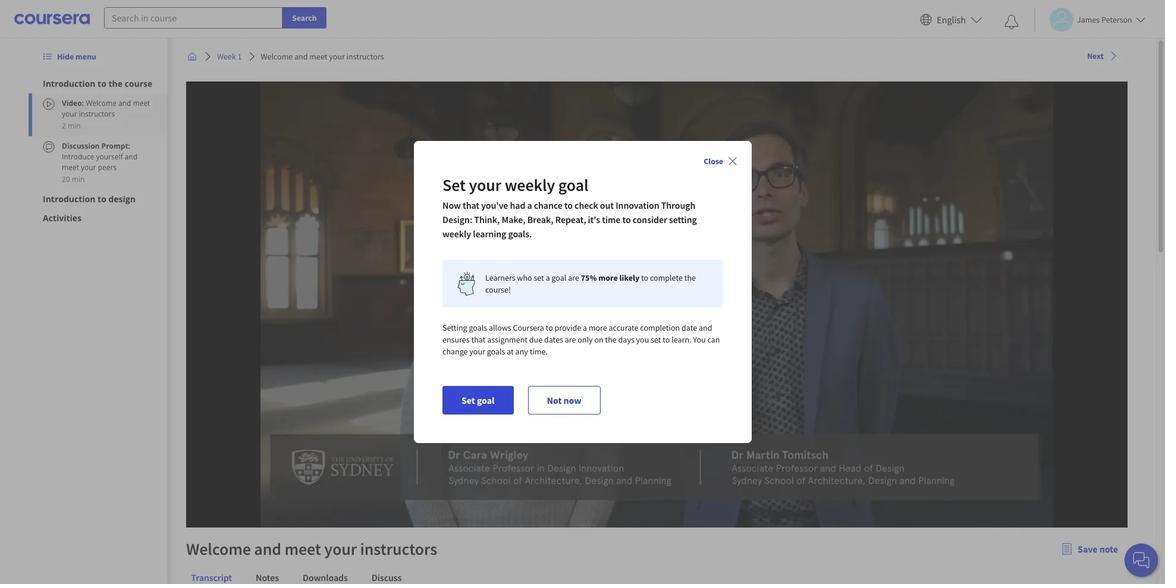 Task type: vqa. For each thing, say whether or not it's contained in the screenshot.
19 languages available
no



Task type: locate. For each thing, give the bounding box(es) containing it.
consider
[[633, 214, 667, 225]]

0 vertical spatial weekly
[[505, 174, 555, 196]]

set down completion
[[651, 334, 661, 345]]

0 vertical spatial that
[[463, 199, 479, 211]]

your inside discussion prompt: introduce yourself and meet your peers 20 min
[[81, 162, 96, 173]]

english button
[[916, 0, 988, 39]]

and up the you
[[699, 322, 712, 333]]

1 vertical spatial that
[[471, 334, 485, 345]]

are
[[568, 272, 579, 283], [565, 334, 576, 345]]

0 vertical spatial welcome
[[261, 51, 293, 62]]

set inside button
[[461, 394, 475, 406]]

your
[[329, 51, 345, 62], [62, 109, 77, 119], [81, 162, 96, 173], [469, 174, 501, 196], [469, 346, 485, 357], [324, 538, 357, 560]]

set your weekly goal now that you've had a chance to check out innovation through design: think, make, break, repeat, it's time to consider setting weekly learning goals.
[[442, 174, 697, 240]]

welcome up transcript button
[[186, 538, 251, 560]]

a right who on the left top of page
[[546, 272, 550, 283]]

0 vertical spatial goals
[[469, 322, 487, 333]]

through
[[661, 199, 695, 211]]

instructors
[[347, 51, 384, 62], [79, 109, 115, 119], [360, 538, 437, 560]]

and down course
[[118, 98, 131, 108]]

0 vertical spatial set
[[442, 174, 466, 196]]

prompt:
[[101, 141, 130, 151]]

the inside dropdown button
[[109, 78, 123, 89]]

1 vertical spatial welcome
[[86, 98, 117, 108]]

downloads button
[[298, 563, 352, 584]]

think,
[[474, 214, 500, 225]]

2 vertical spatial welcome and meet your instructors
[[186, 538, 437, 560]]

save note button
[[1052, 535, 1128, 563]]

set goal
[[461, 394, 494, 406]]

set your weekly goal dialog
[[414, 141, 752, 443]]

goal
[[558, 174, 588, 196], [552, 272, 566, 283], [477, 394, 494, 406]]

downloads
[[303, 572, 348, 584]]

the
[[109, 78, 123, 89], [684, 272, 696, 283], [605, 334, 617, 345]]

that right the ensures
[[471, 334, 485, 345]]

more up on
[[589, 322, 607, 333]]

now
[[442, 199, 461, 211]]

the right complete
[[684, 272, 696, 283]]

time.
[[530, 346, 548, 357]]

1 vertical spatial a
[[546, 272, 550, 283]]

set up now
[[442, 174, 466, 196]]

innovation
[[616, 199, 659, 211]]

dates
[[544, 334, 563, 345]]

and down prompt:
[[125, 152, 137, 162]]

2 vertical spatial a
[[583, 322, 587, 333]]

home image
[[187, 52, 197, 61]]

goals left allows
[[469, 322, 487, 333]]

0 horizontal spatial a
[[527, 199, 532, 211]]

provide
[[555, 322, 581, 333]]

and
[[295, 51, 308, 62], [118, 98, 131, 108], [125, 152, 137, 162], [699, 322, 712, 333], [254, 538, 281, 560]]

the inside 'to complete the course!'
[[684, 272, 696, 283]]

on
[[594, 334, 603, 345]]

1 horizontal spatial welcome
[[186, 538, 251, 560]]

1 horizontal spatial a
[[546, 272, 550, 283]]

repeat,
[[555, 214, 586, 225]]

more inside setting goals allows coursera to provide a more accurate completion date and ensures that assignment due dates are only on the days you set to learn. you can change your goals at any time.
[[589, 322, 607, 333]]

and inside discussion prompt: introduce yourself and meet your peers 20 min
[[125, 152, 137, 162]]

discuss
[[371, 572, 402, 584]]

1 vertical spatial set
[[651, 334, 661, 345]]

2 vertical spatial the
[[605, 334, 617, 345]]

0 vertical spatial goal
[[558, 174, 588, 196]]

due
[[529, 334, 542, 345]]

set down change
[[461, 394, 475, 406]]

course!
[[485, 284, 511, 295]]

are left 75%
[[568, 272, 579, 283]]

2
[[62, 121, 66, 131]]

goals left at
[[487, 346, 505, 357]]

set for goal
[[461, 394, 475, 406]]

and up notes button
[[254, 538, 281, 560]]

0 vertical spatial more
[[598, 272, 618, 283]]

meet
[[310, 51, 327, 62], [133, 98, 150, 108], [62, 162, 79, 173], [285, 538, 321, 560]]

1 horizontal spatial set
[[651, 334, 661, 345]]

0 vertical spatial set
[[534, 272, 544, 283]]

are down the provide
[[565, 334, 576, 345]]

introduce
[[62, 152, 94, 162]]

min right 20
[[72, 174, 85, 184]]

0 horizontal spatial welcome
[[86, 98, 117, 108]]

date
[[682, 322, 697, 333]]

next
[[1088, 51, 1104, 61]]

goals.
[[508, 228, 532, 240]]

save
[[1078, 543, 1098, 555]]

min right "2"
[[68, 121, 81, 131]]

you
[[693, 334, 706, 345]]

1 horizontal spatial weekly
[[505, 174, 555, 196]]

and inside setting goals allows coursera to provide a more accurate completion date and ensures that assignment due dates are only on the days you set to learn. you can change your goals at any time.
[[699, 322, 712, 333]]

meet up the downloads button in the left of the page
[[285, 538, 321, 560]]

welcome down introduction to the course dropdown button
[[86, 98, 117, 108]]

chat with us image
[[1132, 551, 1151, 570]]

1 vertical spatial set
[[461, 394, 475, 406]]

accurate
[[609, 322, 638, 333]]

completion
[[640, 322, 680, 333]]

had
[[510, 199, 525, 211]]

week
[[217, 51, 236, 62]]

hide menu button
[[38, 46, 101, 67]]

that inside setting goals allows coursera to provide a more accurate completion date and ensures that assignment due dates are only on the days you set to learn. you can change your goals at any time.
[[471, 334, 485, 345]]

and down search
[[295, 51, 308, 62]]

the right on
[[605, 334, 617, 345]]

welcome and meet your instructors
[[261, 51, 384, 62], [62, 98, 150, 119], [186, 538, 437, 560]]

the for complete
[[684, 272, 696, 283]]

close button
[[699, 151, 742, 172]]

2 vertical spatial welcome
[[186, 538, 251, 560]]

welcome and meet your instructors down search
[[261, 51, 384, 62]]

weekly up had
[[505, 174, 555, 196]]

0 vertical spatial a
[[527, 199, 532, 211]]

welcome and meet your instructors up the downloads button in the left of the page
[[186, 538, 437, 560]]

not now
[[547, 394, 581, 406]]

days
[[618, 334, 634, 345]]

setting goals allows coursera to provide a more accurate completion date and ensures that assignment due dates are only on the days you set to learn. you can change your goals at any time.
[[442, 322, 720, 357]]

1 vertical spatial more
[[589, 322, 607, 333]]

min
[[68, 121, 81, 131], [72, 174, 85, 184]]

0 horizontal spatial the
[[109, 78, 123, 89]]

any
[[515, 346, 528, 357]]

that right now
[[463, 199, 479, 211]]

goal inside button
[[477, 394, 494, 406]]

who
[[517, 272, 532, 283]]

to right likely
[[641, 272, 648, 283]]

0 horizontal spatial set
[[534, 272, 544, 283]]

to
[[98, 78, 106, 89], [564, 199, 573, 211], [622, 214, 631, 225], [641, 272, 648, 283], [546, 322, 553, 333], [663, 334, 670, 345]]

week 1
[[217, 51, 242, 62]]

weekly down design:
[[442, 228, 471, 240]]

meet up 20
[[62, 162, 79, 173]]

1 vertical spatial the
[[684, 272, 696, 283]]

1 vertical spatial weekly
[[442, 228, 471, 240]]

now
[[563, 394, 581, 406]]

week 1 link
[[212, 46, 247, 67]]

course
[[125, 78, 152, 89]]

transcript
[[191, 572, 232, 584]]

more right 75%
[[598, 272, 618, 283]]

1 horizontal spatial the
[[605, 334, 617, 345]]

1 vertical spatial welcome and meet your instructors
[[62, 98, 150, 119]]

welcome and meet your instructors link
[[256, 46, 389, 67]]

welcome right 1
[[261, 51, 293, 62]]

meet down course
[[133, 98, 150, 108]]

a up only
[[583, 322, 587, 333]]

check
[[574, 199, 598, 211]]

the left course
[[109, 78, 123, 89]]

set for your
[[442, 174, 466, 196]]

it's
[[588, 214, 600, 225]]

search button
[[283, 7, 326, 29]]

welcome
[[261, 51, 293, 62], [86, 98, 117, 108], [186, 538, 251, 560]]

your inside set your weekly goal now that you've had a chance to check out innovation through design: think, make, break, repeat, it's time to consider setting weekly learning goals.
[[469, 174, 501, 196]]

a right had
[[527, 199, 532, 211]]

set inside set your weekly goal now that you've had a chance to check out innovation through design: think, make, break, repeat, it's time to consider setting weekly learning goals.
[[442, 174, 466, 196]]

set
[[442, 174, 466, 196], [461, 394, 475, 406]]

set right who on the left top of page
[[534, 272, 544, 283]]

2 horizontal spatial the
[[684, 272, 696, 283]]

more
[[598, 272, 618, 283], [589, 322, 607, 333]]

welcome and meet your instructors down introduction to the course dropdown button
[[62, 98, 150, 119]]

a inside set your weekly goal now that you've had a chance to check out innovation through design: think, make, break, repeat, it's time to consider setting weekly learning goals.
[[527, 199, 532, 211]]

2 vertical spatial goal
[[477, 394, 494, 406]]

1 vertical spatial min
[[72, 174, 85, 184]]

to right introduction
[[98, 78, 106, 89]]

save note
[[1078, 543, 1119, 555]]

1 vertical spatial are
[[565, 334, 576, 345]]

peers
[[98, 162, 117, 173]]

0 vertical spatial the
[[109, 78, 123, 89]]

change
[[442, 346, 468, 357]]

coursera
[[513, 322, 544, 333]]

instructors inside welcome and meet your instructors
[[79, 109, 115, 119]]

that
[[463, 199, 479, 211], [471, 334, 485, 345]]

1 vertical spatial instructors
[[79, 109, 115, 119]]

2 horizontal spatial a
[[583, 322, 587, 333]]

to inside 'to complete the course!'
[[641, 272, 648, 283]]

2 min
[[62, 121, 81, 131]]



Task type: describe. For each thing, give the bounding box(es) containing it.
at
[[507, 346, 514, 357]]

that inside set your weekly goal now that you've had a chance to check out innovation through design: think, make, break, repeat, it's time to consider setting weekly learning goals.
[[463, 199, 479, 211]]

0 horizontal spatial weekly
[[442, 228, 471, 240]]

2 vertical spatial instructors
[[360, 538, 437, 560]]

more for accurate
[[589, 322, 607, 333]]

more for likely
[[598, 272, 618, 283]]

goal inside set your weekly goal now that you've had a chance to check out innovation through design: think, make, break, repeat, it's time to consider setting weekly learning goals.
[[558, 174, 588, 196]]

0 vertical spatial min
[[68, 121, 81, 131]]

set inside setting goals allows coursera to provide a more accurate completion date and ensures that assignment due dates are only on the days you set to learn. you can change your goals at any time.
[[651, 334, 661, 345]]

to up dates
[[546, 322, 553, 333]]

break,
[[527, 214, 553, 225]]

menu
[[75, 51, 96, 62]]

only
[[578, 334, 593, 345]]

introduction to the course button
[[43, 78, 153, 90]]

learn.
[[672, 334, 691, 345]]

the for to
[[109, 78, 123, 89]]

20
[[62, 174, 70, 184]]

meet inside welcome and meet your instructors
[[133, 98, 150, 108]]

introduction
[[43, 78, 95, 89]]

close
[[704, 156, 723, 167]]

you've
[[481, 199, 508, 211]]

english
[[937, 13, 966, 25]]

setting
[[669, 214, 697, 225]]

Search in course text field
[[104, 7, 283, 29]]

coursera image
[[14, 10, 90, 29]]

to inside dropdown button
[[98, 78, 106, 89]]

make,
[[502, 214, 525, 225]]

notes
[[256, 572, 279, 584]]

meet down search
[[310, 51, 327, 62]]

0 vertical spatial instructors
[[347, 51, 384, 62]]

complete
[[650, 272, 683, 283]]

min inside discussion prompt: introduce yourself and meet your peers 20 min
[[72, 174, 85, 184]]

1
[[238, 51, 242, 62]]

not now button
[[528, 386, 600, 415]]

learners
[[485, 272, 515, 283]]

and inside welcome and meet your instructors
[[118, 98, 131, 108]]

your inside welcome and meet your instructors
[[62, 109, 77, 119]]

assignment
[[487, 334, 527, 345]]

your inside setting goals allows coursera to provide a more accurate completion date and ensures that assignment due dates are only on the days you set to learn. you can change your goals at any time.
[[469, 346, 485, 357]]

0 vertical spatial are
[[568, 272, 579, 283]]

transcript button
[[186, 563, 237, 584]]

meet inside discussion prompt: introduce yourself and meet your peers 20 min
[[62, 162, 79, 173]]

likely
[[619, 272, 639, 283]]

discussion prompt: introduce yourself and meet your peers 20 min
[[62, 141, 137, 184]]

chance
[[534, 199, 562, 211]]

tools skills abilities image image
[[452, 270, 480, 298]]

note
[[1100, 543, 1119, 555]]

to complete the course!
[[485, 272, 696, 295]]

not
[[547, 394, 562, 406]]

notes button
[[251, 563, 284, 584]]

to down completion
[[663, 334, 670, 345]]

1 vertical spatial goals
[[487, 346, 505, 357]]

2 horizontal spatial welcome
[[261, 51, 293, 62]]

the inside setting goals allows coursera to provide a more accurate completion date and ensures that assignment due dates are only on the days you set to learn. you can change your goals at any time.
[[605, 334, 617, 345]]

time
[[602, 214, 620, 225]]

show notifications image
[[1005, 15, 1019, 29]]

discussion
[[62, 141, 100, 151]]

learning
[[473, 228, 506, 240]]

you
[[636, 334, 649, 345]]

1 vertical spatial goal
[[552, 272, 566, 283]]

0 vertical spatial welcome and meet your instructors
[[261, 51, 384, 62]]

are inside setting goals allows coursera to provide a more accurate completion date and ensures that assignment due dates are only on the days you set to learn. you can change your goals at any time.
[[565, 334, 576, 345]]

introduction to the course
[[43, 78, 152, 89]]

to up repeat,
[[564, 199, 573, 211]]

next button
[[1083, 45, 1123, 67]]

video:
[[62, 98, 86, 108]]

learners who set a goal are 75% more likely
[[485, 272, 639, 283]]

discuss button
[[367, 563, 406, 584]]

yourself
[[96, 152, 123, 162]]

to right time
[[622, 214, 631, 225]]

hide menu
[[57, 51, 96, 62]]

out
[[600, 199, 614, 211]]

can
[[707, 334, 720, 345]]

ensures
[[442, 334, 469, 345]]

related lecture content tabs tab list
[[186, 563, 1128, 584]]

design:
[[442, 214, 472, 225]]

welcome inside welcome and meet your instructors
[[86, 98, 117, 108]]

75%
[[581, 272, 597, 283]]

hide
[[57, 51, 74, 62]]

set goal button
[[442, 386, 513, 415]]

allows
[[489, 322, 511, 333]]

setting
[[442, 322, 467, 333]]

a inside setting goals allows coursera to provide a more accurate completion date and ensures that assignment due dates are only on the days you set to learn. you can change your goals at any time.
[[583, 322, 587, 333]]

search
[[292, 12, 317, 23]]



